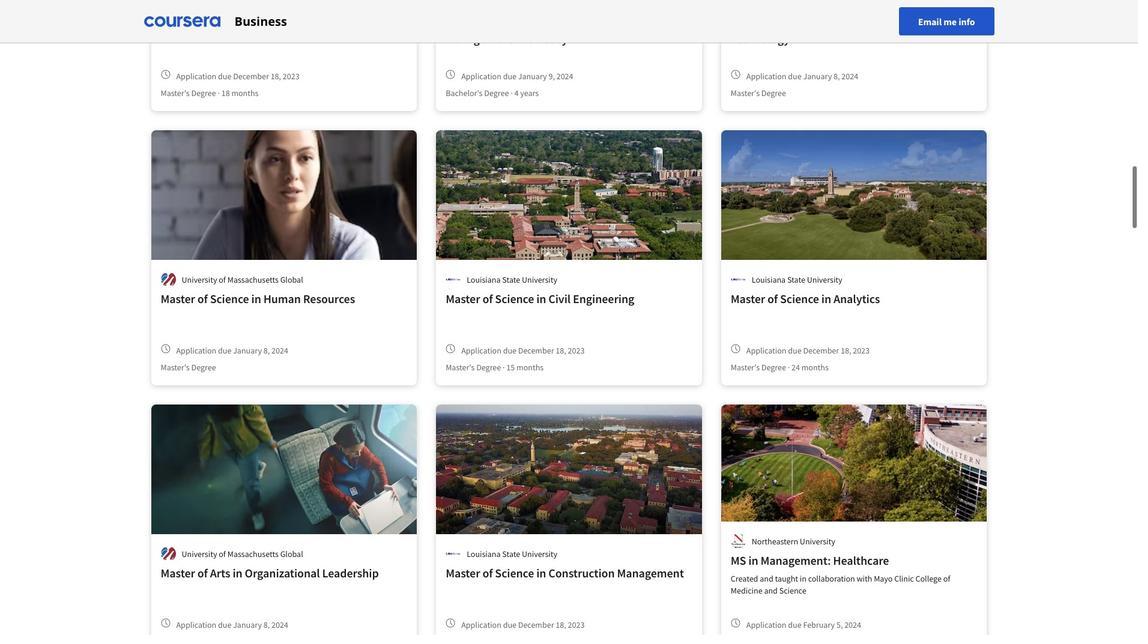 Task type: locate. For each thing, give the bounding box(es) containing it.
15
[[507, 362, 515, 373]]

university of massachusetts global for arts
[[182, 549, 303, 560]]

master of science in analytics
[[731, 291, 880, 306]]

state
[[502, 274, 520, 285], [788, 274, 806, 285], [502, 549, 520, 560]]

2023 for civil
[[568, 345, 585, 356]]

in left "analytics"
[[822, 291, 832, 306]]

due for master of science in human resources
[[218, 345, 232, 356]]

email
[[918, 15, 942, 27]]

· left 24
[[788, 362, 790, 373]]

0 vertical spatial application due january 8, 2024
[[747, 71, 859, 81]]

analytics
[[834, 291, 880, 306]]

and left the taught
[[760, 574, 774, 585]]

louisiana state university for civil
[[467, 274, 558, 285]]

master
[[194, 17, 229, 32], [731, 17, 766, 32], [161, 291, 195, 306], [446, 291, 480, 306], [731, 291, 766, 306], [161, 566, 195, 581], [446, 566, 480, 581]]

0 vertical spatial and
[[515, 31, 535, 46]]

1 horizontal spatial master's degree
[[731, 88, 786, 99]]

· left the 18
[[218, 88, 220, 99]]

application due december 18, 2023 for administration
[[176, 71, 300, 81]]

master for master of science in construction management
[[446, 566, 480, 581]]

2024 right 9,
[[557, 71, 573, 81]]

state for analytics
[[788, 274, 806, 285]]

university of massachusetts global logo image for master of science in human resources
[[161, 272, 176, 287]]

2023 down the civil
[[568, 345, 585, 356]]

northeastern university  logo image
[[731, 534, 746, 549]]

state up master of science in civil engineering
[[502, 274, 520, 285]]

· left 15
[[503, 362, 505, 373]]

application for master of science in construction management
[[462, 620, 502, 631]]

louisiana for master of science in construction management
[[467, 549, 501, 560]]

18, down the civil
[[556, 345, 566, 356]]

2 vertical spatial application due january 8, 2024
[[176, 620, 288, 631]]

application for master of science in civil engineering
[[462, 345, 502, 356]]

1 vertical spatial massachusetts
[[228, 549, 279, 560]]

18, for administration
[[271, 71, 281, 81]]

2023 down "analytics"
[[853, 345, 870, 356]]

1 university of massachusetts global from the top
[[182, 274, 303, 285]]

master's for master of science in human resources
[[161, 362, 190, 373]]

master's
[[161, 88, 190, 99], [731, 88, 760, 99], [161, 362, 190, 373], [446, 362, 475, 373], [731, 362, 760, 373]]

1 horizontal spatial arts
[[780, 17, 801, 32]]

science for analytics
[[780, 291, 819, 306]]

2023 down flores master of business administration
[[283, 71, 300, 81]]

arts
[[780, 17, 801, 32], [210, 566, 230, 581]]

0 vertical spatial master's degree
[[731, 88, 786, 99]]

8, down master of arts in organizational leadership
[[264, 620, 270, 631]]

due
[[218, 71, 232, 81], [503, 71, 517, 81], [788, 71, 802, 81], [218, 345, 232, 356], [503, 345, 517, 356], [788, 345, 802, 356], [218, 620, 232, 631], [503, 620, 517, 631], [788, 620, 802, 631]]

master's for flores master of business administration
[[161, 88, 190, 99]]

master's degree · 18 months
[[161, 88, 259, 99]]

1 horizontal spatial months
[[517, 362, 544, 373]]

louisiana state university for construction
[[467, 549, 558, 560]]

in left cybersecurity
[[548, 17, 557, 32]]

university of massachusetts global logo image
[[161, 272, 176, 287], [161, 547, 176, 562]]

january
[[518, 71, 547, 81], [804, 71, 832, 81], [233, 345, 262, 356], [233, 620, 262, 631]]

february
[[804, 620, 835, 631]]

1 vertical spatial application due january 8, 2024
[[176, 345, 288, 356]]

in inside bachelor of science in cybersecurity management and policy
[[548, 17, 557, 32]]

0 horizontal spatial months
[[232, 88, 259, 99]]

degree for master of science in civil engineering
[[477, 362, 501, 373]]

application due january 8, 2024
[[747, 71, 859, 81], [176, 345, 288, 356], [176, 620, 288, 631]]

human
[[264, 291, 301, 306]]

months right 15
[[517, 362, 544, 373]]

0 vertical spatial massachusetts
[[228, 274, 279, 285]]

in left education,
[[803, 17, 813, 32]]

in for master of arts in education, instructional technology
[[803, 17, 813, 32]]

info
[[959, 15, 975, 27]]

8,
[[834, 71, 840, 81], [264, 345, 270, 356], [264, 620, 270, 631]]

2 vertical spatial 8,
[[264, 620, 270, 631]]

1 vertical spatial 8,
[[264, 345, 270, 356]]

8, down the master of science in human resources
[[264, 345, 270, 356]]

arts for organizational
[[210, 566, 230, 581]]

management for bachelor of science in cybersecurity management and policy
[[446, 31, 513, 46]]

master inside master of arts in education, instructional technology
[[731, 17, 766, 32]]

in left organizational
[[233, 566, 243, 581]]

louisiana state university logo image
[[161, 0, 176, 13], [446, 272, 461, 287], [731, 272, 746, 287], [446, 547, 461, 562]]

degree for master of science in analytics
[[762, 362, 786, 373]]

in left the civil
[[537, 291, 546, 306]]

5,
[[837, 620, 843, 631]]

louisiana state university up master of science in civil engineering
[[467, 274, 558, 285]]

master for master of arts in education, instructional technology
[[731, 17, 766, 32]]

and left the policy
[[515, 31, 535, 46]]

northeastern
[[752, 536, 798, 547]]

master of science in construction management
[[446, 566, 684, 581]]

and down the taught
[[764, 586, 778, 597]]

degree
[[191, 88, 216, 99], [484, 88, 509, 99], [762, 88, 786, 99], [191, 362, 216, 373], [477, 362, 501, 373], [762, 362, 786, 373]]

massachusetts up master of arts in organizational leadership
[[228, 549, 279, 560]]

master's for master of science in civil engineering
[[446, 362, 475, 373]]

in left construction
[[537, 566, 546, 581]]

18, down "analytics"
[[841, 345, 852, 356]]

science inside bachelor of science in cybersecurity management and policy
[[506, 17, 545, 32]]

0 vertical spatial university of massachusetts global logo image
[[161, 272, 176, 287]]

0 vertical spatial management
[[446, 31, 513, 46]]

louisiana state university up master of science in analytics
[[752, 274, 843, 285]]

4
[[515, 88, 519, 99]]

0 vertical spatial university of massachusetts global
[[182, 274, 303, 285]]

1 vertical spatial university of massachusetts global
[[182, 549, 303, 560]]

0 horizontal spatial arts
[[210, 566, 230, 581]]

master for master of science in civil engineering
[[446, 291, 480, 306]]

louisiana state university up master of science in construction management
[[467, 549, 558, 560]]

in left human
[[251, 291, 261, 306]]

master's degree
[[731, 88, 786, 99], [161, 362, 216, 373]]

1 vertical spatial management
[[617, 566, 684, 581]]

1 vertical spatial global
[[280, 549, 303, 560]]

master for master of science in human resources
[[161, 291, 195, 306]]

global up human
[[280, 274, 303, 285]]

· for master of science in civil engineering
[[503, 362, 505, 373]]

2023 for administration
[[283, 71, 300, 81]]

2 university of massachusetts global logo image from the top
[[161, 547, 176, 562]]

december up the master's degree · 15 months
[[518, 345, 554, 356]]

1 global from the top
[[280, 274, 303, 285]]

massachusetts for organizational
[[228, 549, 279, 560]]

8, down master of arts in education, instructional technology
[[834, 71, 840, 81]]

2023 for construction
[[568, 620, 585, 631]]

1 massachusetts from the top
[[228, 274, 279, 285]]

university of massachusetts global
[[182, 274, 303, 285], [182, 549, 303, 560]]

december up master's degree · 24 months
[[804, 345, 839, 356]]

2023
[[283, 71, 300, 81], [568, 345, 585, 356], [853, 345, 870, 356], [568, 620, 585, 631]]

in inside master of arts in education, instructional technology
[[803, 17, 813, 32]]

and
[[515, 31, 535, 46], [760, 574, 774, 585], [764, 586, 778, 597]]

state up master of science in analytics
[[788, 274, 806, 285]]

18, down master of science in construction management
[[556, 620, 566, 631]]

management for master of science in construction management
[[617, 566, 684, 581]]

university of massachusetts global logo image for master of arts in organizational leadership
[[161, 547, 176, 562]]

2024 down organizational
[[272, 620, 288, 631]]

18,
[[271, 71, 281, 81], [556, 345, 566, 356], [841, 345, 852, 356], [556, 620, 566, 631]]

of inside bachelor of science in cybersecurity management and policy
[[494, 17, 504, 32]]

· for master of science in analytics
[[788, 362, 790, 373]]

university
[[182, 274, 217, 285], [522, 274, 558, 285], [807, 274, 843, 285], [800, 536, 836, 547], [182, 549, 217, 560], [522, 549, 558, 560]]

due for master of science in analytics
[[788, 345, 802, 356]]

application due january 8, 2024 for master of arts in organizational leadership
[[176, 620, 288, 631]]

management
[[446, 31, 513, 46], [617, 566, 684, 581]]

18, for analytics
[[841, 345, 852, 356]]

university of massachusetts global for science
[[182, 274, 303, 285]]

application due december 18, 2023
[[176, 71, 300, 81], [462, 345, 585, 356], [747, 345, 870, 356], [462, 620, 585, 631]]

2 university of massachusetts global from the top
[[182, 549, 303, 560]]

medicine
[[731, 586, 763, 597]]

1 horizontal spatial management
[[617, 566, 684, 581]]

bachelor
[[446, 17, 491, 32]]

8, for resources
[[264, 345, 270, 356]]

·
[[218, 88, 220, 99], [511, 88, 513, 99], [503, 362, 505, 373], [788, 362, 790, 373]]

arts inside master of arts in education, instructional technology
[[780, 17, 801, 32]]

university of massachusetts global up the master of science in human resources
[[182, 274, 303, 285]]

18
[[222, 88, 230, 99]]

master for master of arts in organizational leadership
[[161, 566, 195, 581]]

0 vertical spatial 8,
[[834, 71, 840, 81]]

1 vertical spatial arts
[[210, 566, 230, 581]]

in for master of science in human resources
[[251, 291, 261, 306]]

months
[[232, 88, 259, 99], [517, 362, 544, 373], [802, 362, 829, 373]]

0 vertical spatial global
[[280, 274, 303, 285]]

global
[[280, 274, 303, 285], [280, 549, 303, 560]]

0 vertical spatial arts
[[780, 17, 801, 32]]

science for civil
[[495, 291, 534, 306]]

· for flores master of business administration
[[218, 88, 220, 99]]

louisiana
[[467, 274, 501, 285], [752, 274, 786, 285], [467, 549, 501, 560]]

global up organizational
[[280, 549, 303, 560]]

instructional
[[872, 17, 938, 32]]

ms
[[731, 553, 746, 568]]

louisiana state university
[[467, 274, 558, 285], [752, 274, 843, 285], [467, 549, 558, 560]]

in
[[548, 17, 557, 32], [803, 17, 813, 32], [251, 291, 261, 306], [537, 291, 546, 306], [822, 291, 832, 306], [749, 553, 759, 568], [233, 566, 243, 581], [537, 566, 546, 581], [800, 574, 807, 585]]

2 horizontal spatial months
[[802, 362, 829, 373]]

clinic
[[895, 574, 914, 585]]

2024
[[557, 71, 573, 81], [842, 71, 859, 81], [272, 345, 288, 356], [272, 620, 288, 631], [845, 620, 862, 631]]

ms in management: healthcare created and taught in collaboration with mayo clinic college of medicine and science
[[731, 553, 951, 597]]

december
[[233, 71, 269, 81], [518, 345, 554, 356], [804, 345, 839, 356], [518, 620, 554, 631]]

january down master of arts in education, instructional technology
[[804, 71, 832, 81]]

1 vertical spatial university of massachusetts global logo image
[[161, 547, 176, 562]]

in right the taught
[[800, 574, 807, 585]]

global for human
[[280, 274, 303, 285]]

of inside master of arts in education, instructional technology
[[768, 17, 778, 32]]

1 university of massachusetts global logo image from the top
[[161, 272, 176, 287]]

months right 24
[[802, 362, 829, 373]]

application due february 5, 2024
[[747, 620, 862, 631]]

business
[[235, 13, 287, 29], [244, 17, 289, 32]]

collaboration
[[808, 574, 855, 585]]

master of arts in education, instructional technology
[[731, 17, 938, 46]]

december down master of science in construction management
[[518, 620, 554, 631]]

2 massachusetts from the top
[[228, 549, 279, 560]]

january down master of arts in organizational leadership
[[233, 620, 262, 631]]

0 horizontal spatial management
[[446, 31, 513, 46]]

application
[[176, 71, 216, 81], [462, 71, 502, 81], [747, 71, 787, 81], [176, 345, 216, 356], [462, 345, 502, 356], [747, 345, 787, 356], [176, 620, 216, 631], [462, 620, 502, 631], [747, 620, 787, 631]]

massachusetts up the master of science in human resources
[[228, 274, 279, 285]]

management inside bachelor of science in cybersecurity management and policy
[[446, 31, 513, 46]]

massachusetts
[[228, 274, 279, 285], [228, 549, 279, 560]]

massachusetts for human
[[228, 274, 279, 285]]

18, down flores master of business administration
[[271, 71, 281, 81]]

state up master of science in construction management
[[502, 549, 520, 560]]

of
[[231, 17, 241, 32], [494, 17, 504, 32], [768, 17, 778, 32], [219, 274, 226, 285], [198, 291, 208, 306], [483, 291, 493, 306], [768, 291, 778, 306], [219, 549, 226, 560], [198, 566, 208, 581], [483, 566, 493, 581], [944, 574, 951, 585]]

science
[[506, 17, 545, 32], [210, 291, 249, 306], [495, 291, 534, 306], [780, 291, 819, 306], [495, 566, 534, 581], [780, 586, 807, 597]]

december for civil
[[518, 345, 554, 356]]

2023 down construction
[[568, 620, 585, 631]]

university of massachusetts global up master of arts in organizational leadership
[[182, 549, 303, 560]]

2 global from the top
[[280, 549, 303, 560]]

december up the master's degree · 18 months
[[233, 71, 269, 81]]

0 horizontal spatial master's degree
[[161, 362, 216, 373]]

master's degree · 24 months
[[731, 362, 829, 373]]

24
[[792, 362, 800, 373]]

education,
[[815, 17, 870, 32]]

· left 4
[[511, 88, 513, 99]]

louisiana state university logo image for master of science in civil engineering
[[446, 272, 461, 287]]

months right the 18
[[232, 88, 259, 99]]

civil
[[549, 291, 571, 306]]



Task type: describe. For each thing, give the bounding box(es) containing it.
december for construction
[[518, 620, 554, 631]]

application due january 8, 2024 for master of science in human resources
[[176, 345, 288, 356]]

1 vertical spatial and
[[760, 574, 774, 585]]

degree for master of science in human resources
[[191, 362, 216, 373]]

organizational
[[245, 566, 320, 581]]

science inside ms in management: healthcare created and taught in collaboration with mayo clinic college of medicine and science
[[780, 586, 807, 597]]

in for master of science in analytics
[[822, 291, 832, 306]]

in right ms
[[749, 553, 759, 568]]

with
[[857, 574, 873, 585]]

mayo
[[874, 574, 893, 585]]

flores master of business administration
[[161, 17, 367, 32]]

flores
[[161, 17, 192, 32]]

construction
[[549, 566, 615, 581]]

taught
[[775, 574, 798, 585]]

bachelor's degree · 4 years
[[446, 88, 539, 99]]

email me info
[[918, 15, 975, 27]]

degree for flores master of business administration
[[191, 88, 216, 99]]

2024 down human
[[272, 345, 288, 356]]

master of arts in organizational leadership
[[161, 566, 379, 581]]

master's degree · 15 months
[[446, 362, 544, 373]]

arts for education,
[[780, 17, 801, 32]]

and inside bachelor of science in cybersecurity management and policy
[[515, 31, 535, 46]]

application for master of arts in organizational leadership
[[176, 620, 216, 631]]

master of science in human resources
[[161, 291, 355, 306]]

application due december 18, 2023 for construction
[[462, 620, 585, 631]]

administration
[[291, 17, 367, 32]]

in for bachelor of science in cybersecurity management and policy
[[548, 17, 557, 32]]

louisiana state university logo image for master of science in analytics
[[731, 272, 746, 287]]

coursera image
[[144, 12, 220, 31]]

january up the years
[[518, 71, 547, 81]]

college
[[916, 574, 942, 585]]

louisiana for master of science in civil engineering
[[467, 274, 501, 285]]

in for master of science in construction management
[[537, 566, 546, 581]]

due for master of science in civil engineering
[[503, 345, 517, 356]]

9,
[[549, 71, 555, 81]]

months for analytics
[[802, 362, 829, 373]]

healthcare
[[833, 553, 889, 568]]

18, for construction
[[556, 620, 566, 631]]

science for construction
[[495, 566, 534, 581]]

due for master of arts in organizational leadership
[[218, 620, 232, 631]]

application for master of science in analytics
[[747, 345, 787, 356]]

months for civil
[[517, 362, 544, 373]]

science for human
[[210, 291, 249, 306]]

application for flores master of business administration
[[176, 71, 216, 81]]

science for cybersecurity
[[506, 17, 545, 32]]

me
[[944, 15, 957, 27]]

2024 down master of arts in education, instructional technology
[[842, 71, 859, 81]]

2024 right 5,
[[845, 620, 862, 631]]

northeastern university
[[752, 536, 836, 547]]

bachelor's
[[446, 88, 483, 99]]

management:
[[761, 553, 831, 568]]

2023 for analytics
[[853, 345, 870, 356]]

8, for leadership
[[264, 620, 270, 631]]

in for master of arts in organizational leadership
[[233, 566, 243, 581]]

cybersecurity
[[560, 17, 630, 32]]

leadership
[[322, 566, 379, 581]]

state for construction
[[502, 549, 520, 560]]

december for administration
[[233, 71, 269, 81]]

master's for master of science in analytics
[[731, 362, 760, 373]]

application for master of science in human resources
[[176, 345, 216, 356]]

in for master of science in civil engineering
[[537, 291, 546, 306]]

months for administration
[[232, 88, 259, 99]]

technology
[[731, 31, 790, 46]]

resources
[[303, 291, 355, 306]]

application due january 9, 2024
[[462, 71, 573, 81]]

due for flores master of business administration
[[218, 71, 232, 81]]

years
[[520, 88, 539, 99]]

global for organizational
[[280, 549, 303, 560]]

policy
[[537, 31, 568, 46]]

louisiana state university logo image for flores master of business administration
[[161, 0, 176, 13]]

january down the master of science in human resources
[[233, 345, 262, 356]]

louisiana state university for analytics
[[752, 274, 843, 285]]

application due december 18, 2023 for civil
[[462, 345, 585, 356]]

louisiana state university logo image for master of science in construction management
[[446, 547, 461, 562]]

bachelor of science in cybersecurity management and policy
[[446, 17, 630, 46]]

due for master of science in construction management
[[503, 620, 517, 631]]

email me info button
[[899, 7, 995, 35]]

state for civil
[[502, 274, 520, 285]]

louisiana for master of science in analytics
[[752, 274, 786, 285]]

1 vertical spatial master's degree
[[161, 362, 216, 373]]

created
[[731, 574, 758, 585]]

december for analytics
[[804, 345, 839, 356]]

2 vertical spatial and
[[764, 586, 778, 597]]

application due december 18, 2023 for analytics
[[747, 345, 870, 356]]

of inside ms in management: healthcare created and taught in collaboration with mayo clinic college of medicine and science
[[944, 574, 951, 585]]

master of science in civil engineering
[[446, 291, 635, 306]]

18, for civil
[[556, 345, 566, 356]]

master for master of science in analytics
[[731, 291, 766, 306]]

engineering
[[573, 291, 635, 306]]



Task type: vqa. For each thing, say whether or not it's contained in the screenshot.
the 'College'
yes



